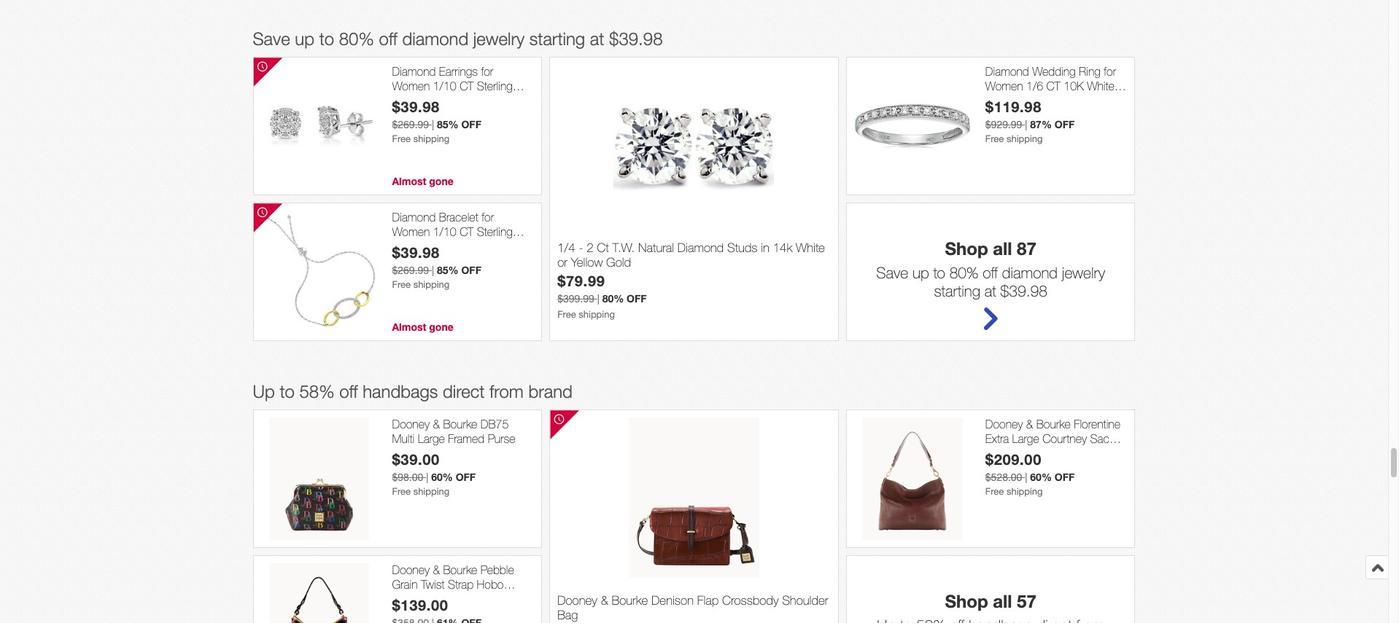 Task type: vqa. For each thing, say whether or not it's contained in the screenshot.
strap
yes



Task type: describe. For each thing, give the bounding box(es) containing it.
sterling for cluster
[[477, 79, 513, 92]]

$39.98 inside shop all 87 save up to 80% off diamond jewelry starting at $39.98
[[1001, 283, 1048, 300]]

cluster
[[457, 93, 491, 106]]

almost gone for design
[[392, 321, 454, 334]]

diamond bracelet for women 1/10 ct sterling silver bolo adjustable circle design link
[[392, 211, 534, 266]]

shipping inside 1/4 - 2 ct t.w. natural diamond studs in 14k white or yellow gold $79.99 $399.99 | 80% off free shipping
[[579, 309, 615, 320]]

gold inside diamond wedding ring for women 1/6 ct 10k white gold round milgrain bridal band
[[986, 93, 1009, 106]]

dooney for dooney & bourke denison flap crossbody shoulder bag
[[558, 594, 598, 608]]

free inside $209.00 $528.00 | 60% off free shipping
[[986, 487, 1004, 497]]

dooney & bourke florentine extra large courtney sac shoulder bag
[[986, 418, 1121, 460]]

0 vertical spatial starting
[[530, 29, 585, 49]]

brand
[[529, 382, 573, 402]]

60% inside dooney & bourke db75 multi large framed purse $39.00 $98.00 | 60% off free shipping
[[431, 471, 453, 484]]

almost for push
[[392, 175, 426, 188]]

dooney & bourke pebble grain twist strap hobo shoulder bag
[[392, 564, 514, 605]]

$119.98 $929.99 | 87% off free shipping
[[986, 98, 1075, 144]]

14k
[[773, 241, 793, 255]]

$929.99
[[986, 119, 1023, 130]]

shop all 57 link
[[851, 561, 1131, 624]]

bag for $209.00
[[1032, 446, 1052, 460]]

| right push
[[432, 119, 434, 130]]

white inside diamond wedding ring for women 1/6 ct 10k white gold round milgrain bridal band
[[1087, 79, 1115, 92]]

multi
[[392, 432, 415, 446]]

silver for push
[[392, 93, 418, 106]]

diamond wedding ring for women 1/6 ct 10k white gold round milgrain bridal band
[[986, 65, 1116, 120]]

round inside diamond wedding ring for women 1/6 ct 10k white gold round milgrain bridal band
[[1012, 93, 1045, 106]]

diamond for diamond earrings for women 1/10 ct sterling silver round cluster studs push back
[[392, 65, 436, 78]]

80% inside shop all 87 save up to 80% off diamond jewelry starting at $39.98
[[950, 264, 979, 282]]

courtney
[[1043, 432, 1087, 446]]

from
[[490, 382, 524, 402]]

silver for design
[[392, 239, 418, 252]]

ct for diamond earrings for women 1/10 ct sterling silver round cluster studs push back
[[460, 79, 474, 92]]

85% for bolo
[[437, 264, 459, 276]]

t.w.
[[612, 241, 635, 255]]

design
[[392, 253, 426, 266]]

up to 58% off handbags direct from brand
[[253, 382, 573, 402]]

0 vertical spatial 80%
[[339, 29, 374, 49]]

off inside $119.98 $929.99 | 87% off free shipping
[[1055, 118, 1075, 130]]

$98.00
[[392, 472, 423, 484]]

| inside $209.00 $528.00 | 60% off free shipping
[[1025, 472, 1028, 484]]

$39.98 $269.99 | 85% off free shipping for design
[[392, 244, 482, 290]]

dooney for dooney & bourke db75 multi large framed purse $39.00 $98.00 | 60% off free shipping
[[392, 418, 430, 432]]

shoulder for $139.00
[[392, 592, 436, 605]]

1/10 for earrings
[[433, 79, 457, 92]]

at inside shop all 87 save up to 80% off diamond jewelry starting at $39.98
[[985, 283, 997, 300]]

adjustable
[[446, 239, 497, 252]]

studs inside 1/4 - 2 ct t.w. natural diamond studs in 14k white or yellow gold $79.99 $399.99 | 80% off free shipping
[[728, 241, 758, 255]]

flap
[[697, 594, 719, 608]]

dooney & bourke pebble grain twist strap hobo shoulder bag link
[[392, 564, 534, 605]]

bag inside the dooney & bourke denison flap crossbody shoulder bag
[[558, 609, 578, 623]]

hobo
[[477, 578, 504, 591]]

shop all 57
[[945, 592, 1037, 612]]

dooney & bourke db75 multi large framed purse $39.00 $98.00 | 60% off free shipping
[[392, 418, 516, 497]]

florentine
[[1074, 418, 1121, 432]]

bridal
[[1087, 93, 1114, 106]]

save up to 80% off diamond jewelry starting at $39.98
[[253, 29, 663, 49]]

80% inside 1/4 - 2 ct t.w. natural diamond studs in 14k white or yellow gold $79.99 $399.99 | 80% off free shipping
[[602, 293, 624, 305]]

women inside diamond wedding ring for women 1/6 ct 10k white gold round milgrain bridal band
[[986, 79, 1023, 92]]

$528.00
[[986, 472, 1023, 484]]

natural
[[638, 241, 674, 255]]

sterling for adjustable
[[477, 225, 513, 238]]

gone for push
[[429, 175, 454, 188]]

| inside 1/4 - 2 ct t.w. natural diamond studs in 14k white or yellow gold $79.99 $399.99 | 80% off free shipping
[[597, 293, 600, 305]]

band
[[986, 107, 1011, 120]]

large for $39.00
[[418, 432, 445, 446]]

extra
[[986, 432, 1009, 446]]

gone for design
[[429, 321, 454, 334]]

diamond bracelet for women 1/10 ct sterling silver bolo adjustable circle design
[[392, 211, 527, 266]]

back
[[420, 107, 445, 120]]

sac
[[1091, 432, 1110, 446]]

-
[[579, 241, 583, 255]]

2
[[587, 241, 594, 255]]

direct
[[443, 382, 485, 402]]

dooney & bourke denison flap crossbody shoulder bag link
[[558, 594, 831, 624]]

& for pebble
[[433, 564, 440, 577]]

shipping inside dooney & bourke db75 multi large framed purse $39.00 $98.00 | 60% off free shipping
[[413, 487, 450, 497]]

for for diamond bracelet for women 1/10 ct sterling silver bolo adjustable circle design
[[482, 211, 494, 224]]

& for florentine
[[1027, 418, 1033, 432]]

$79.99
[[558, 272, 605, 290]]

bracelet
[[439, 211, 479, 224]]

$399.99
[[558, 293, 595, 305]]

$269.99 for push
[[392, 119, 429, 130]]

all for 87
[[993, 239, 1012, 259]]

1 horizontal spatial to
[[319, 29, 334, 49]]

$39.00
[[392, 451, 440, 468]]

denison
[[652, 594, 694, 608]]

twist
[[421, 578, 445, 591]]

women for diamond earrings for women 1/10 ct sterling silver round cluster studs push back
[[392, 79, 430, 92]]

grain
[[392, 578, 418, 591]]

87
[[1017, 239, 1037, 259]]

dooney for dooney & bourke pebble grain twist strap hobo shoulder bag
[[392, 564, 430, 577]]

free inside 1/4 - 2 ct t.w. natural diamond studs in 14k white or yellow gold $79.99 $399.99 | 80% off free shipping
[[558, 309, 576, 320]]

purse
[[488, 432, 516, 446]]

bourke for florentine
[[1037, 418, 1071, 432]]

studs inside diamond earrings for women 1/10 ct sterling silver round cluster studs push back
[[494, 93, 522, 106]]



Task type: locate. For each thing, give the bounding box(es) containing it.
0 horizontal spatial to
[[280, 382, 295, 402]]

ct down wedding
[[1047, 79, 1061, 92]]

1 vertical spatial $39.98 $269.99 | 85% off free shipping
[[392, 244, 482, 290]]

1 vertical spatial bag
[[439, 592, 458, 605]]

shipping down "$98.00"
[[413, 487, 450, 497]]

1 vertical spatial almost
[[392, 321, 426, 334]]

free down $399.99
[[558, 309, 576, 320]]

dooney inside dooney & bourke db75 multi large framed purse $39.00 $98.00 | 60% off free shipping
[[392, 418, 430, 432]]

large inside dooney & bourke florentine extra large courtney sac shoulder bag
[[1012, 432, 1040, 446]]

shoulder inside the dooney & bourke denison flap crossbody shoulder bag
[[782, 594, 829, 608]]

| left 87%
[[1025, 119, 1028, 130]]

1 horizontal spatial round
[[1012, 93, 1045, 106]]

almost up up to 58% off handbags direct from brand
[[392, 321, 426, 334]]

ct
[[597, 241, 609, 255]]

2 horizontal spatial bag
[[1032, 446, 1052, 460]]

2 shop from the top
[[945, 592, 988, 612]]

$39.98 $269.99 | 85% off free shipping
[[392, 98, 482, 144], [392, 244, 482, 290]]

gone up bracelet
[[429, 175, 454, 188]]

shoulder down extra
[[986, 446, 1029, 460]]

almost gone for push
[[392, 175, 454, 188]]

diamond down 87
[[1002, 264, 1058, 282]]

framed
[[448, 432, 485, 446]]

1 almost from the top
[[392, 175, 426, 188]]

2 gone from the top
[[429, 321, 454, 334]]

& up the $39.00
[[433, 418, 440, 432]]

large inside dooney & bourke db75 multi large framed purse $39.00 $98.00 | 60% off free shipping
[[418, 432, 445, 446]]

free down design
[[392, 279, 411, 290]]

dooney for dooney & bourke florentine extra large courtney sac shoulder bag
[[986, 418, 1023, 432]]

bolo
[[421, 239, 443, 252]]

dooney & bourke denison flap crossbody shoulder bag
[[558, 594, 829, 623]]

0 horizontal spatial starting
[[530, 29, 585, 49]]

diamond right natural at the top
[[678, 241, 724, 255]]

shop inside shop all 87 save up to 80% off diamond jewelry starting at $39.98
[[945, 239, 988, 259]]

push
[[392, 107, 417, 120]]

crossbody
[[722, 594, 779, 608]]

dooney inside dooney & bourke pebble grain twist strap hobo shoulder bag
[[392, 564, 430, 577]]

women up $119.98
[[986, 79, 1023, 92]]

10k
[[1064, 79, 1084, 92]]

free down $929.99
[[986, 133, 1004, 144]]

diamond wedding ring for women 1/6 ct 10k white gold round milgrain bridal band link
[[986, 65, 1128, 120]]

0 horizontal spatial 60%
[[431, 471, 453, 484]]

85%
[[437, 118, 459, 130], [437, 264, 459, 276]]

0 horizontal spatial studs
[[494, 93, 522, 106]]

1 vertical spatial $269.99
[[392, 265, 429, 276]]

2 1/10 from the top
[[433, 225, 457, 238]]

free down push
[[392, 133, 411, 144]]

all left 57 in the right bottom of the page
[[993, 592, 1012, 612]]

0 vertical spatial studs
[[494, 93, 522, 106]]

2 85% from the top
[[437, 264, 459, 276]]

bourke
[[443, 418, 478, 432], [1037, 418, 1071, 432], [443, 564, 478, 577], [612, 594, 648, 608]]

up
[[253, 382, 275, 402]]

1 silver from the top
[[392, 93, 418, 106]]

1 vertical spatial almost gone
[[392, 321, 454, 334]]

1 horizontal spatial 60%
[[1031, 471, 1052, 484]]

studs left in in the right top of the page
[[728, 241, 758, 255]]

1 vertical spatial white
[[796, 241, 825, 255]]

1/4
[[558, 241, 576, 255]]

1 vertical spatial 1/10
[[433, 225, 457, 238]]

bourke left the denison in the left bottom of the page
[[612, 594, 648, 608]]

bourke up courtney
[[1037, 418, 1071, 432]]

2 horizontal spatial 80%
[[950, 264, 979, 282]]

2 vertical spatial bag
[[558, 609, 578, 623]]

bourke inside dooney & bourke pebble grain twist strap hobo shoulder bag
[[443, 564, 478, 577]]

& up "twist" in the bottom left of the page
[[433, 564, 440, 577]]

1 vertical spatial up
[[913, 264, 929, 282]]

gone up direct at the left bottom of page
[[429, 321, 454, 334]]

handbags
[[363, 382, 438, 402]]

1/6
[[1027, 79, 1044, 92]]

dooney
[[392, 418, 430, 432], [986, 418, 1023, 432], [392, 564, 430, 577], [558, 594, 598, 608]]

1 85% from the top
[[437, 118, 459, 130]]

$269.99 for design
[[392, 265, 429, 276]]

off
[[379, 29, 398, 49], [461, 118, 482, 130], [1055, 118, 1075, 130], [461, 264, 482, 276], [983, 264, 998, 282], [627, 293, 647, 305], [339, 382, 358, 402], [456, 471, 476, 484], [1055, 471, 1075, 484]]

0 horizontal spatial save
[[253, 29, 290, 49]]

1 horizontal spatial save
[[877, 264, 909, 282]]

1/10 up bolo
[[433, 225, 457, 238]]

up inside shop all 87 save up to 80% off diamond jewelry starting at $39.98
[[913, 264, 929, 282]]

jewelry
[[473, 29, 525, 49], [1062, 264, 1105, 282]]

gone
[[429, 175, 454, 188], [429, 321, 454, 334]]

sterling inside diamond earrings for women 1/10 ct sterling silver round cluster studs push back
[[477, 79, 513, 92]]

80%
[[339, 29, 374, 49], [950, 264, 979, 282], [602, 293, 624, 305]]

almost down push
[[392, 175, 426, 188]]

| inside $119.98 $929.99 | 87% off free shipping
[[1025, 119, 1028, 130]]

diamond earrings for women 1/10 ct sterling silver round cluster studs push back link
[[392, 65, 534, 120]]

bourke inside dooney & bourke db75 multi large framed purse $39.00 $98.00 | 60% off free shipping
[[443, 418, 478, 432]]

0 horizontal spatial at
[[590, 29, 604, 49]]

1 vertical spatial diamond
[[1002, 264, 1058, 282]]

2 sterling from the top
[[477, 225, 513, 238]]

| down $209.00
[[1025, 472, 1028, 484]]

1 large from the left
[[418, 432, 445, 446]]

at
[[590, 29, 604, 49], [985, 283, 997, 300]]

0 vertical spatial diamond
[[402, 29, 469, 49]]

0 horizontal spatial 80%
[[339, 29, 374, 49]]

shoulder
[[986, 446, 1029, 460], [392, 592, 436, 605], [782, 594, 829, 608]]

$209.00
[[986, 451, 1042, 468]]

starting inside shop all 87 save up to 80% off diamond jewelry starting at $39.98
[[934, 283, 981, 300]]

1 vertical spatial save
[[877, 264, 909, 282]]

for inside diamond earrings for women 1/10 ct sterling silver round cluster studs push back
[[481, 65, 493, 78]]

diamond inside 1/4 - 2 ct t.w. natural diamond studs in 14k white or yellow gold $79.99 $399.99 | 80% off free shipping
[[678, 241, 724, 255]]

shoulder inside dooney & bourke pebble grain twist strap hobo shoulder bag
[[392, 592, 436, 605]]

shop left 87
[[945, 239, 988, 259]]

| inside dooney & bourke db75 multi large framed purse $39.00 $98.00 | 60% off free shipping
[[426, 472, 429, 484]]

0 vertical spatial $269.99
[[392, 119, 429, 130]]

85% down bolo
[[437, 264, 459, 276]]

large for shoulder
[[1012, 432, 1040, 446]]

2 horizontal spatial to
[[934, 264, 946, 282]]

0 vertical spatial gold
[[986, 93, 1009, 106]]

0 horizontal spatial round
[[421, 93, 453, 106]]

ring
[[1079, 65, 1101, 78]]

1 vertical spatial 85%
[[437, 264, 459, 276]]

free
[[392, 133, 411, 144], [986, 133, 1004, 144], [392, 279, 411, 290], [558, 309, 576, 320], [392, 487, 411, 497], [986, 487, 1004, 497]]

0 vertical spatial to
[[319, 29, 334, 49]]

free down "$98.00"
[[392, 487, 411, 497]]

60% down $209.00
[[1031, 471, 1052, 484]]

shipping down 87%
[[1007, 133, 1043, 144]]

1 vertical spatial jewelry
[[1062, 264, 1105, 282]]

2 almost gone from the top
[[392, 321, 454, 334]]

for for diamond earrings for women 1/10 ct sterling silver round cluster studs push back
[[481, 65, 493, 78]]

60%
[[431, 471, 453, 484], [1031, 471, 1052, 484]]

shipping inside $119.98 $929.99 | 87% off free shipping
[[1007, 133, 1043, 144]]

0 horizontal spatial up
[[295, 29, 314, 49]]

bourke inside the dooney & bourke denison flap crossbody shoulder bag
[[612, 594, 648, 608]]

1 vertical spatial 80%
[[950, 264, 979, 282]]

1/10 inside diamond earrings for women 1/10 ct sterling silver round cluster studs push back
[[433, 79, 457, 92]]

ct inside the diamond bracelet for women 1/10 ct sterling silver bolo adjustable circle design
[[460, 225, 474, 238]]

1 vertical spatial at
[[985, 283, 997, 300]]

58%
[[300, 382, 335, 402]]

up
[[295, 29, 314, 49], [913, 264, 929, 282]]

for inside diamond wedding ring for women 1/6 ct 10k white gold round milgrain bridal band
[[1104, 65, 1116, 78]]

0 horizontal spatial gold
[[606, 256, 631, 270]]

& for denison
[[601, 594, 608, 608]]

all left 87
[[993, 239, 1012, 259]]

2 vertical spatial 80%
[[602, 293, 624, 305]]

dooney & bourke db75 multi large framed purse link
[[392, 418, 534, 446]]

dooney inside the dooney & bourke denison flap crossbody shoulder bag
[[558, 594, 598, 608]]

women
[[392, 79, 430, 92], [986, 79, 1023, 92], [392, 225, 430, 238]]

0 vertical spatial 85%
[[437, 118, 459, 130]]

0 vertical spatial save
[[253, 29, 290, 49]]

| down bolo
[[432, 265, 434, 276]]

2 vertical spatial to
[[280, 382, 295, 402]]

sterling up circle
[[477, 225, 513, 238]]

shoulder for $209.00
[[986, 446, 1029, 460]]

off inside shop all 87 save up to 80% off diamond jewelry starting at $39.98
[[983, 264, 998, 282]]

85% down cluster
[[437, 118, 459, 130]]

bourke up framed
[[443, 418, 478, 432]]

& for db75
[[433, 418, 440, 432]]

silver
[[392, 93, 418, 106], [392, 239, 418, 252]]

pebble
[[481, 564, 514, 577]]

& inside dooney & bourke db75 multi large framed purse $39.00 $98.00 | 60% off free shipping
[[433, 418, 440, 432]]

& inside the dooney & bourke denison flap crossbody shoulder bag
[[601, 594, 608, 608]]

1 horizontal spatial starting
[[934, 283, 981, 300]]

$139.00
[[392, 597, 449, 614]]

0 vertical spatial silver
[[392, 93, 418, 106]]

2 60% from the left
[[1031, 471, 1052, 484]]

wedding
[[1033, 65, 1076, 78]]

0 vertical spatial up
[[295, 29, 314, 49]]

bag inside dooney & bourke pebble grain twist strap hobo shoulder bag
[[439, 592, 458, 605]]

earrings
[[439, 65, 478, 78]]

diamond inside shop all 87 save up to 80% off diamond jewelry starting at $39.98
[[1002, 264, 1058, 282]]

1 horizontal spatial large
[[1012, 432, 1040, 446]]

1 vertical spatial starting
[[934, 283, 981, 300]]

2 almost from the top
[[392, 321, 426, 334]]

almost for design
[[392, 321, 426, 334]]

women up push
[[392, 79, 430, 92]]

bag inside dooney & bourke florentine extra large courtney sac shoulder bag
[[1032, 446, 1052, 460]]

diamond for diamond bracelet for women 1/10 ct sterling silver bolo adjustable circle design
[[392, 211, 436, 224]]

sterling up cluster
[[477, 79, 513, 92]]

silver inside the diamond bracelet for women 1/10 ct sterling silver bolo adjustable circle design
[[392, 239, 418, 252]]

1/10 for bracelet
[[433, 225, 457, 238]]

ct up cluster
[[460, 79, 474, 92]]

1 gone from the top
[[429, 175, 454, 188]]

large up $209.00
[[1012, 432, 1040, 446]]

0 vertical spatial all
[[993, 239, 1012, 259]]

shipping down $399.99
[[579, 309, 615, 320]]

almost gone up bracelet
[[392, 175, 454, 188]]

silver up push
[[392, 93, 418, 106]]

0 vertical spatial jewelry
[[473, 29, 525, 49]]

& up $209.00
[[1027, 418, 1033, 432]]

& inside dooney & bourke florentine extra large courtney sac shoulder bag
[[1027, 418, 1033, 432]]

87%
[[1031, 118, 1052, 130]]

diamond up 1/6
[[986, 65, 1029, 78]]

0 vertical spatial white
[[1087, 79, 1115, 92]]

1 vertical spatial studs
[[728, 241, 758, 255]]

1 round from the left
[[421, 93, 453, 106]]

0 vertical spatial $39.98 $269.99 | 85% off free shipping
[[392, 98, 482, 144]]

ct inside diamond wedding ring for women 1/6 ct 10k white gold round milgrain bridal band
[[1047, 79, 1061, 92]]

diamond inside the diamond bracelet for women 1/10 ct sterling silver bolo adjustable circle design
[[392, 211, 436, 224]]

white
[[1087, 79, 1115, 92], [796, 241, 825, 255]]

yellow
[[571, 256, 603, 270]]

diamond inside diamond earrings for women 1/10 ct sterling silver round cluster studs push back
[[392, 65, 436, 78]]

1 $269.99 from the top
[[392, 119, 429, 130]]

studs right cluster
[[494, 93, 522, 106]]

all
[[993, 239, 1012, 259], [993, 592, 1012, 612]]

| right $399.99
[[597, 293, 600, 305]]

for right bracelet
[[482, 211, 494, 224]]

diamond for diamond wedding ring for women 1/6 ct 10k white gold round milgrain bridal band
[[986, 65, 1029, 78]]

round
[[421, 93, 453, 106], [1012, 93, 1045, 106]]

2 silver from the top
[[392, 239, 418, 252]]

shoulder right crossbody
[[782, 594, 829, 608]]

bourke for db75
[[443, 418, 478, 432]]

1 vertical spatial sterling
[[477, 225, 513, 238]]

circle
[[500, 239, 527, 252]]

0 horizontal spatial diamond
[[402, 29, 469, 49]]

1 1/10 from the top
[[433, 79, 457, 92]]

1 almost gone from the top
[[392, 175, 454, 188]]

shop for 57
[[945, 592, 988, 612]]

57
[[1017, 592, 1037, 612]]

& inside dooney & bourke pebble grain twist strap hobo shoulder bag
[[433, 564, 440, 577]]

1 vertical spatial gold
[[606, 256, 631, 270]]

strap
[[448, 578, 474, 591]]

women up bolo
[[392, 225, 430, 238]]

ct up the adjustable
[[460, 225, 474, 238]]

1 $39.98 $269.99 | 85% off free shipping from the top
[[392, 98, 482, 144]]

almost
[[392, 175, 426, 188], [392, 321, 426, 334]]

round up back
[[421, 93, 453, 106]]

off inside 1/4 - 2 ct t.w. natural diamond studs in 14k white or yellow gold $79.99 $399.99 | 80% off free shipping
[[627, 293, 647, 305]]

2 $39.98 $269.99 | 85% off free shipping from the top
[[392, 244, 482, 290]]

dooney & bourke florentine extra large courtney sac shoulder bag link
[[986, 418, 1128, 460]]

bag
[[1032, 446, 1052, 460], [439, 592, 458, 605], [558, 609, 578, 623]]

gold inside 1/4 - 2 ct t.w. natural diamond studs in 14k white or yellow gold $79.99 $399.99 | 80% off free shipping
[[606, 256, 631, 270]]

studs
[[494, 93, 522, 106], [728, 241, 758, 255]]

1 vertical spatial silver
[[392, 239, 418, 252]]

1 horizontal spatial studs
[[728, 241, 758, 255]]

shipping down back
[[413, 133, 450, 144]]

gold
[[986, 93, 1009, 106], [606, 256, 631, 270]]

1 horizontal spatial 80%
[[602, 293, 624, 305]]

diamond
[[392, 65, 436, 78], [986, 65, 1029, 78], [392, 211, 436, 224], [678, 241, 724, 255]]

in
[[761, 241, 770, 255]]

white up bridal
[[1087, 79, 1115, 92]]

2 all from the top
[[993, 592, 1012, 612]]

1 horizontal spatial bag
[[558, 609, 578, 623]]

1 vertical spatial all
[[993, 592, 1012, 612]]

1 horizontal spatial diamond
[[1002, 264, 1058, 282]]

60% inside $209.00 $528.00 | 60% off free shipping
[[1031, 471, 1052, 484]]

0 horizontal spatial large
[[418, 432, 445, 446]]

to
[[319, 29, 334, 49], [934, 264, 946, 282], [280, 382, 295, 402]]

for inside the diamond bracelet for women 1/10 ct sterling silver bolo adjustable circle design
[[482, 211, 494, 224]]

ct
[[460, 79, 474, 92], [1047, 79, 1061, 92], [460, 225, 474, 238]]

bag for $139.00
[[439, 592, 458, 605]]

1 60% from the left
[[431, 471, 453, 484]]

1 horizontal spatial jewelry
[[1062, 264, 1105, 282]]

0 vertical spatial sterling
[[477, 79, 513, 92]]

2 round from the left
[[1012, 93, 1045, 106]]

off inside $209.00 $528.00 | 60% off free shipping
[[1055, 471, 1075, 484]]

1 all from the top
[[993, 239, 1012, 259]]

0 vertical spatial gone
[[429, 175, 454, 188]]

bourke for denison
[[612, 594, 648, 608]]

diamond earrings for women 1/10 ct sterling silver round cluster studs push back
[[392, 65, 522, 120]]

0 vertical spatial almost gone
[[392, 175, 454, 188]]

diamond inside diamond wedding ring for women 1/6 ct 10k white gold round milgrain bridal band
[[986, 65, 1029, 78]]

1 sterling from the top
[[477, 79, 513, 92]]

1 horizontal spatial at
[[985, 283, 997, 300]]

1/4 - 2 ct t.w. natural diamond studs in 14k white or yellow gold $79.99 $399.99 | 80% off free shipping
[[558, 241, 825, 320]]

1 shop from the top
[[945, 239, 988, 259]]

white inside 1/4 - 2 ct t.w. natural diamond studs in 14k white or yellow gold $79.99 $399.99 | 80% off free shipping
[[796, 241, 825, 255]]

free inside $119.98 $929.99 | 87% off free shipping
[[986, 133, 1004, 144]]

|
[[432, 119, 434, 130], [1025, 119, 1028, 130], [432, 265, 434, 276], [597, 293, 600, 305], [426, 472, 429, 484], [1025, 472, 1028, 484]]

off inside dooney & bourke db75 multi large framed purse $39.00 $98.00 | 60% off free shipping
[[456, 471, 476, 484]]

sterling inside the diamond bracelet for women 1/10 ct sterling silver bolo adjustable circle design
[[477, 225, 513, 238]]

1/10 inside the diamond bracelet for women 1/10 ct sterling silver bolo adjustable circle design
[[433, 225, 457, 238]]

1 horizontal spatial white
[[1087, 79, 1115, 92]]

0 horizontal spatial bag
[[439, 592, 458, 605]]

all for 57
[[993, 592, 1012, 612]]

dooney inside dooney & bourke florentine extra large courtney sac shoulder bag
[[986, 418, 1023, 432]]

almost gone
[[392, 175, 454, 188], [392, 321, 454, 334]]

to inside shop all 87 save up to 80% off diamond jewelry starting at $39.98
[[934, 264, 946, 282]]

milgrain
[[1048, 93, 1084, 106]]

diamond
[[402, 29, 469, 49], [1002, 264, 1058, 282]]

for right earrings
[[481, 65, 493, 78]]

free inside dooney & bourke db75 multi large framed purse $39.00 $98.00 | 60% off free shipping
[[392, 487, 411, 497]]

1 vertical spatial to
[[934, 264, 946, 282]]

1/4 - 2 ct t.w. natural diamond studs in 14k white or yellow gold link
[[558, 241, 831, 272]]

60% down the $39.00
[[431, 471, 453, 484]]

$209.00 $528.00 | 60% off free shipping
[[986, 451, 1075, 497]]

for right ring
[[1104, 65, 1116, 78]]

2 large from the left
[[1012, 432, 1040, 446]]

1/10 down earrings
[[433, 79, 457, 92]]

women inside the diamond bracelet for women 1/10 ct sterling silver bolo adjustable circle design
[[392, 225, 430, 238]]

0 horizontal spatial shoulder
[[392, 592, 436, 605]]

sterling
[[477, 79, 513, 92], [477, 225, 513, 238]]

free down "$528.00"
[[986, 487, 1004, 497]]

shipping inside $209.00 $528.00 | 60% off free shipping
[[1007, 487, 1043, 497]]

jewelry inside shop all 87 save up to 80% off diamond jewelry starting at $39.98
[[1062, 264, 1105, 282]]

0 vertical spatial almost
[[392, 175, 426, 188]]

starting
[[530, 29, 585, 49], [934, 283, 981, 300]]

2 horizontal spatial shoulder
[[986, 446, 1029, 460]]

bourke inside dooney & bourke florentine extra large courtney sac shoulder bag
[[1037, 418, 1071, 432]]

$119.98
[[986, 98, 1042, 115]]

0 vertical spatial 1/10
[[433, 79, 457, 92]]

shop for 87
[[945, 239, 988, 259]]

shop left 57 in the right bottom of the page
[[945, 592, 988, 612]]

db75
[[481, 418, 509, 432]]

women inside diamond earrings for women 1/10 ct sterling silver round cluster studs push back
[[392, 79, 430, 92]]

ct for diamond bracelet for women 1/10 ct sterling silver bolo adjustable circle design
[[460, 225, 474, 238]]

0 vertical spatial shop
[[945, 239, 988, 259]]

bourke up strap
[[443, 564, 478, 577]]

1 horizontal spatial up
[[913, 264, 929, 282]]

2 $269.99 from the top
[[392, 265, 429, 276]]

white right 14k
[[796, 241, 825, 255]]

shop all 87 save up to 80% off diamond jewelry starting at $39.98
[[877, 239, 1105, 300]]

women for diamond bracelet for women 1/10 ct sterling silver bolo adjustable circle design
[[392, 225, 430, 238]]

shoulder inside dooney & bourke florentine extra large courtney sac shoulder bag
[[986, 446, 1029, 460]]

0 horizontal spatial jewelry
[[473, 29, 525, 49]]

1 vertical spatial gone
[[429, 321, 454, 334]]

0 horizontal spatial white
[[796, 241, 825, 255]]

| right "$98.00"
[[426, 472, 429, 484]]

diamond up bolo
[[392, 211, 436, 224]]

0 vertical spatial bag
[[1032, 446, 1052, 460]]

shop
[[945, 239, 988, 259], [945, 592, 988, 612]]

diamond up earrings
[[402, 29, 469, 49]]

1 vertical spatial shop
[[945, 592, 988, 612]]

gold down t.w.
[[606, 256, 631, 270]]

0 vertical spatial at
[[590, 29, 604, 49]]

shipping down "$528.00"
[[1007, 487, 1043, 497]]

1 horizontal spatial gold
[[986, 93, 1009, 106]]

save inside shop all 87 save up to 80% off diamond jewelry starting at $39.98
[[877, 264, 909, 282]]

silver inside diamond earrings for women 1/10 ct sterling silver round cluster studs push back
[[392, 93, 418, 106]]

large up the $39.00
[[418, 432, 445, 446]]

shipping
[[413, 133, 450, 144], [1007, 133, 1043, 144], [413, 279, 450, 290], [579, 309, 615, 320], [413, 487, 450, 497], [1007, 487, 1043, 497]]

silver up design
[[392, 239, 418, 252]]

bourke for pebble
[[443, 564, 478, 577]]

or
[[558, 256, 568, 270]]

ct inside diamond earrings for women 1/10 ct sterling silver round cluster studs push back
[[460, 79, 474, 92]]

& left the denison in the left bottom of the page
[[601, 594, 608, 608]]

$39.98
[[609, 29, 663, 49], [392, 98, 440, 115], [392, 244, 440, 261], [1001, 283, 1048, 300]]

large
[[418, 432, 445, 446], [1012, 432, 1040, 446]]

round down 1/6
[[1012, 93, 1045, 106]]

85% for round
[[437, 118, 459, 130]]

shoulder down grain
[[392, 592, 436, 605]]

gold up band
[[986, 93, 1009, 106]]

$39.98 $269.99 | 85% off free shipping for push
[[392, 98, 482, 144]]

all inside shop all 87 save up to 80% off diamond jewelry starting at $39.98
[[993, 239, 1012, 259]]

shipping down design
[[413, 279, 450, 290]]

diamond up push
[[392, 65, 436, 78]]

1 horizontal spatial shoulder
[[782, 594, 829, 608]]

round inside diamond earrings for women 1/10 ct sterling silver round cluster studs push back
[[421, 93, 453, 106]]

almost gone up up to 58% off handbags direct from brand
[[392, 321, 454, 334]]



